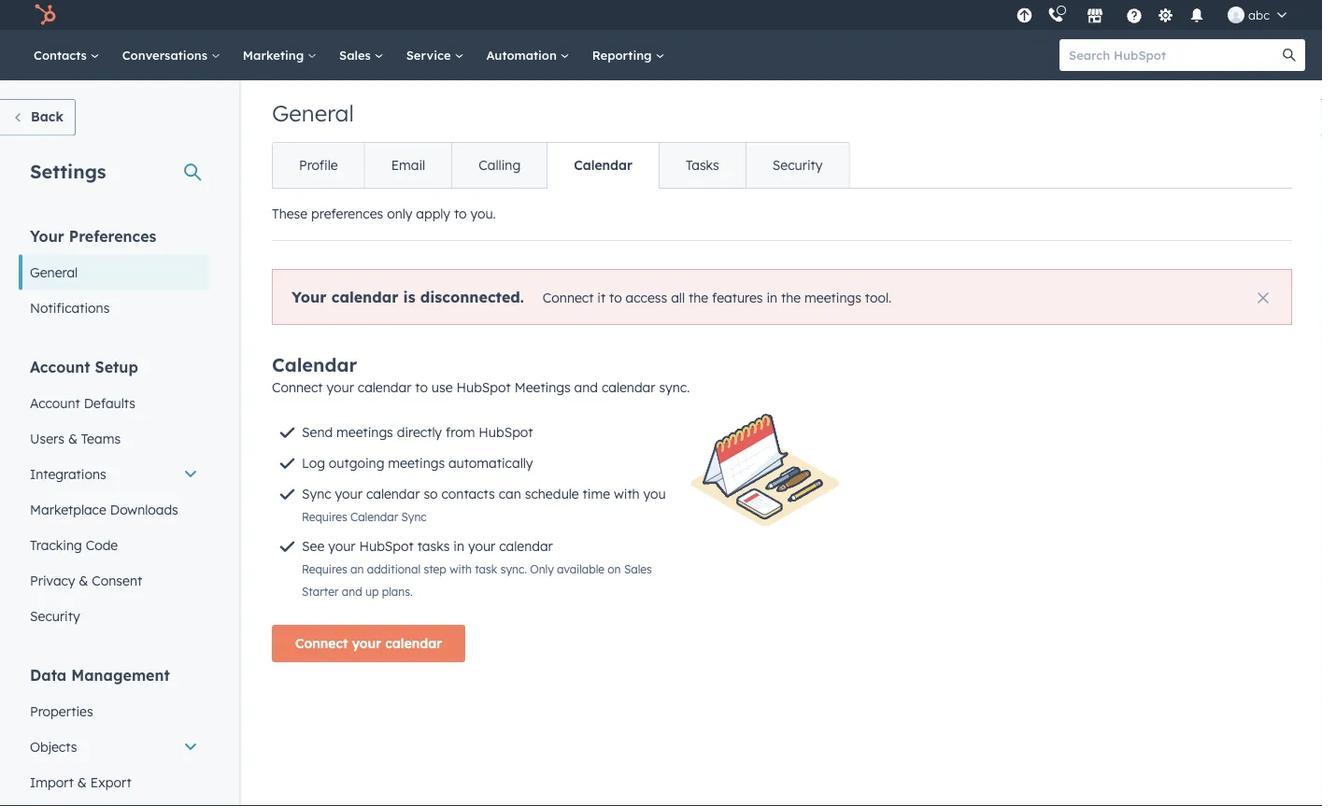 Task type: locate. For each thing, give the bounding box(es) containing it.
sync. down the all
[[659, 380, 690, 396]]

automatically
[[449, 455, 533, 472]]

sync down so
[[402, 510, 427, 524]]

your inside calendar connect your calendar to use hubspot meetings and calendar sync.
[[327, 380, 354, 396]]

connect up send
[[272, 380, 323, 396]]

&
[[68, 430, 78, 447], [79, 573, 88, 589], [77, 774, 87, 791]]

1 vertical spatial sync
[[402, 510, 427, 524]]

settings image
[[1158, 8, 1175, 25]]

hubspot
[[457, 380, 511, 396], [479, 424, 533, 441], [359, 538, 414, 555]]

2 account from the top
[[30, 395, 80, 411]]

sales left "service"
[[339, 47, 375, 63]]

security link
[[746, 143, 849, 188], [19, 599, 209, 634]]

general up notifications at the top left of the page
[[30, 264, 78, 280]]

consent
[[92, 573, 142, 589]]

your inside your preferences element
[[30, 227, 64, 245]]

hubspot right use
[[457, 380, 511, 396]]

email link
[[364, 143, 452, 188]]

1 horizontal spatial sync.
[[659, 380, 690, 396]]

to left you.
[[454, 206, 467, 222]]

reporting link
[[581, 30, 676, 80]]

marketing link
[[232, 30, 328, 80]]

0 vertical spatial meetings
[[805, 289, 862, 306]]

account setup
[[30, 358, 138, 376]]

account defaults link
[[19, 386, 209, 421]]

your for see
[[328, 538, 356, 555]]

0 horizontal spatial sync.
[[501, 563, 527, 577]]

in right features
[[767, 289, 778, 306]]

sales
[[339, 47, 375, 63], [624, 563, 652, 577]]

0 horizontal spatial and
[[342, 585, 362, 599]]

0 vertical spatial security
[[773, 157, 823, 173]]

1 vertical spatial in
[[454, 538, 465, 555]]

in right tasks
[[454, 538, 465, 555]]

1 horizontal spatial security link
[[746, 143, 849, 188]]

you.
[[471, 206, 496, 222]]

step
[[424, 563, 447, 577]]

0 vertical spatial with
[[614, 486, 640, 502]]

1 vertical spatial and
[[342, 585, 362, 599]]

your down up
[[352, 636, 382, 652]]

& right privacy
[[79, 573, 88, 589]]

connect inside alert
[[543, 289, 594, 306]]

the right the all
[[689, 289, 709, 306]]

2 vertical spatial connect
[[295, 636, 348, 652]]

an
[[351, 563, 364, 577]]

reporting
[[592, 47, 656, 63]]

1 vertical spatial with
[[450, 563, 472, 577]]

connect left it
[[543, 289, 594, 306]]

1 vertical spatial your
[[292, 287, 327, 306]]

calendar up only
[[499, 538, 553, 555]]

0 vertical spatial hubspot
[[457, 380, 511, 396]]

0 horizontal spatial in
[[454, 538, 465, 555]]

sync.
[[659, 380, 690, 396], [501, 563, 527, 577]]

with
[[614, 486, 640, 502], [450, 563, 472, 577]]

your calendar is disconnected.
[[292, 287, 524, 306]]

your left preferences
[[30, 227, 64, 245]]

0 vertical spatial sales
[[339, 47, 375, 63]]

0 horizontal spatial security
[[30, 608, 80, 624]]

and left up
[[342, 585, 362, 599]]

2 horizontal spatial to
[[609, 289, 622, 306]]

with inside see your hubspot tasks in your calendar requires an additional step with task sync. only available on sales starter and up plans.
[[450, 563, 472, 577]]

calendar inside alert
[[332, 287, 399, 306]]

1 horizontal spatial security
[[773, 157, 823, 173]]

and
[[574, 380, 598, 396], [342, 585, 362, 599]]

0 vertical spatial to
[[454, 206, 467, 222]]

marketplaces image
[[1087, 8, 1104, 25]]

0 vertical spatial &
[[68, 430, 78, 447]]

1 vertical spatial &
[[79, 573, 88, 589]]

these
[[272, 206, 308, 222]]

security
[[773, 157, 823, 173], [30, 608, 80, 624]]

meetings left tool.
[[805, 289, 862, 306]]

conversations link
[[111, 30, 232, 80]]

account up account defaults
[[30, 358, 90, 376]]

calendar
[[332, 287, 399, 306], [358, 380, 412, 396], [602, 380, 656, 396], [366, 486, 420, 502], [499, 538, 553, 555], [385, 636, 442, 652]]

only
[[530, 563, 554, 577]]

see your hubspot tasks in your calendar requires an additional step with task sync. only available on sales starter and up plans.
[[302, 538, 652, 599]]

defaults
[[84, 395, 135, 411]]

search button
[[1274, 39, 1306, 71]]

& for export
[[77, 774, 87, 791]]

calendar inside calendar connect your calendar to use hubspot meetings and calendar sync.
[[272, 353, 357, 377]]

security inside account setup element
[[30, 608, 80, 624]]

account
[[30, 358, 90, 376], [30, 395, 80, 411]]

meetings
[[515, 380, 571, 396]]

0 vertical spatial your
[[30, 227, 64, 245]]

your up task
[[468, 538, 496, 555]]

1 vertical spatial requires
[[302, 563, 347, 577]]

conversations
[[122, 47, 211, 63]]

0 vertical spatial sync.
[[659, 380, 690, 396]]

1 vertical spatial calendar
[[272, 353, 357, 377]]

abc button
[[1217, 0, 1298, 30]]

security for the top security link
[[773, 157, 823, 173]]

0 vertical spatial requires
[[302, 510, 347, 524]]

2 vertical spatial &
[[77, 774, 87, 791]]

your for your preferences
[[30, 227, 64, 245]]

calendar for calendar connect your calendar to use hubspot meetings and calendar sync.
[[272, 353, 357, 377]]

sync down log
[[302, 486, 331, 502]]

& right users
[[68, 430, 78, 447]]

integrations button
[[19, 457, 209, 492]]

calendar for calendar
[[574, 157, 633, 173]]

your inside button
[[352, 636, 382, 652]]

0 vertical spatial connect
[[543, 289, 594, 306]]

navigation
[[272, 142, 850, 189]]

calendar
[[574, 157, 633, 173], [272, 353, 357, 377], [351, 510, 398, 524]]

1 horizontal spatial in
[[767, 289, 778, 306]]

0 horizontal spatial security link
[[19, 599, 209, 634]]

connect inside button
[[295, 636, 348, 652]]

0 vertical spatial calendar
[[574, 157, 633, 173]]

privacy
[[30, 573, 75, 589]]

preferences
[[311, 206, 383, 222]]

the
[[689, 289, 709, 306], [781, 289, 801, 306]]

meetings down send meetings directly from hubspot at the bottom of page
[[388, 455, 445, 472]]

objects button
[[19, 730, 209, 765]]

features
[[712, 289, 763, 306]]

1 horizontal spatial sales
[[624, 563, 652, 577]]

Search HubSpot search field
[[1060, 39, 1289, 71]]

account inside account defaults link
[[30, 395, 80, 411]]

sales inside see your hubspot tasks in your calendar requires an additional step with task sync. only available on sales starter and up plans.
[[624, 563, 652, 577]]

tracking code link
[[19, 528, 209, 563]]

0 vertical spatial general
[[272, 99, 354, 127]]

requires up starter
[[302, 563, 347, 577]]

your
[[327, 380, 354, 396], [335, 486, 363, 502], [328, 538, 356, 555], [468, 538, 496, 555], [352, 636, 382, 652]]

hubspot inside see your hubspot tasks in your calendar requires an additional step with task sync. only available on sales starter and up plans.
[[359, 538, 414, 555]]

connect for connect your calendar
[[295, 636, 348, 652]]

back
[[31, 108, 63, 125]]

account defaults
[[30, 395, 135, 411]]

schedule
[[525, 486, 579, 502]]

calendar left is
[[332, 287, 399, 306]]

up
[[365, 585, 379, 599]]

calendar inside 'navigation'
[[574, 157, 633, 173]]

connect inside calendar connect your calendar to use hubspot meetings and calendar sync.
[[272, 380, 323, 396]]

requires
[[302, 510, 347, 524], [302, 563, 347, 577]]

connect down starter
[[295, 636, 348, 652]]

1 vertical spatial to
[[609, 289, 622, 306]]

1 horizontal spatial general
[[272, 99, 354, 127]]

0 vertical spatial account
[[30, 358, 90, 376]]

your down the these
[[292, 287, 327, 306]]

1 horizontal spatial sync
[[402, 510, 427, 524]]

and inside calendar connect your calendar to use hubspot meetings and calendar sync.
[[574, 380, 598, 396]]

your
[[30, 227, 64, 245], [292, 287, 327, 306]]

1 vertical spatial sales
[[624, 563, 652, 577]]

2 the from the left
[[781, 289, 801, 306]]

the right features
[[781, 289, 801, 306]]

your up send
[[327, 380, 354, 396]]

import & export link
[[19, 765, 209, 801]]

additional
[[367, 563, 421, 577]]

see
[[302, 538, 325, 555]]

& inside 'link'
[[77, 774, 87, 791]]

calling icon image
[[1048, 7, 1065, 24]]

sales right on
[[624, 563, 652, 577]]

0 horizontal spatial the
[[689, 289, 709, 306]]

in
[[767, 289, 778, 306], [454, 538, 465, 555]]

sync. right task
[[501, 563, 527, 577]]

to inside calendar connect your calendar to use hubspot meetings and calendar sync.
[[415, 380, 428, 396]]

to right it
[[609, 289, 622, 306]]

marketplace
[[30, 501, 106, 518]]

calendar down plans.
[[385, 636, 442, 652]]

calendar up send meetings directly from hubspot at the bottom of page
[[358, 380, 412, 396]]

2 vertical spatial calendar
[[351, 510, 398, 524]]

0 horizontal spatial general
[[30, 264, 78, 280]]

your inside sync your calendar so contacts can schedule time with you requires calendar sync
[[335, 486, 363, 502]]

code
[[86, 537, 118, 553]]

connect for connect it to access all the features in the meetings tool.
[[543, 289, 594, 306]]

1 horizontal spatial your
[[292, 287, 327, 306]]

with left you
[[614, 486, 640, 502]]

privacy & consent link
[[19, 563, 209, 599]]

calendar right meetings
[[602, 380, 656, 396]]

2 vertical spatial to
[[415, 380, 428, 396]]

meetings up outgoing
[[337, 424, 393, 441]]

1 vertical spatial security
[[30, 608, 80, 624]]

your up an at the bottom left of page
[[328, 538, 356, 555]]

1 horizontal spatial with
[[614, 486, 640, 502]]

0 vertical spatial in
[[767, 289, 778, 306]]

general up profile
[[272, 99, 354, 127]]

hubspot image
[[34, 4, 56, 26]]

to
[[454, 206, 467, 222], [609, 289, 622, 306], [415, 380, 428, 396]]

contacts link
[[22, 30, 111, 80]]

2 vertical spatial hubspot
[[359, 538, 414, 555]]

you
[[644, 486, 666, 502]]

users
[[30, 430, 64, 447]]

available
[[557, 563, 605, 577]]

tasks link
[[659, 143, 746, 188]]

1 vertical spatial sync.
[[501, 563, 527, 577]]

0 vertical spatial and
[[574, 380, 598, 396]]

your for connect
[[352, 636, 382, 652]]

0 horizontal spatial to
[[415, 380, 428, 396]]

requires up see
[[302, 510, 347, 524]]

1 vertical spatial connect
[[272, 380, 323, 396]]

your down outgoing
[[335, 486, 363, 502]]

& for consent
[[79, 573, 88, 589]]

1 account from the top
[[30, 358, 90, 376]]

1 vertical spatial general
[[30, 264, 78, 280]]

1 horizontal spatial and
[[574, 380, 598, 396]]

settings
[[30, 159, 106, 183]]

0 horizontal spatial your
[[30, 227, 64, 245]]

to for calendar
[[415, 380, 428, 396]]

preferences
[[69, 227, 156, 245]]

calendar left so
[[366, 486, 420, 502]]

with left task
[[450, 563, 472, 577]]

hubspot up automatically
[[479, 424, 533, 441]]

account setup element
[[19, 357, 209, 634]]

0 horizontal spatial sales
[[339, 47, 375, 63]]

only
[[387, 206, 413, 222]]

upgrade image
[[1017, 8, 1033, 25]]

service link
[[395, 30, 475, 80]]

notifications button
[[1182, 0, 1213, 30]]

notifications link
[[19, 290, 209, 326]]

navigation containing profile
[[272, 142, 850, 189]]

1 requires from the top
[[302, 510, 347, 524]]

1 the from the left
[[689, 289, 709, 306]]

to left use
[[415, 380, 428, 396]]

starter
[[302, 585, 339, 599]]

security inside 'navigation'
[[773, 157, 823, 173]]

abc menu
[[1011, 0, 1300, 30]]

1 horizontal spatial the
[[781, 289, 801, 306]]

0 horizontal spatial sync
[[302, 486, 331, 502]]

hubspot up additional
[[359, 538, 414, 555]]

your inside your calendar is disconnected. alert
[[292, 287, 327, 306]]

& left export
[[77, 774, 87, 791]]

back link
[[0, 99, 76, 136]]

1 vertical spatial account
[[30, 395, 80, 411]]

access
[[626, 289, 668, 306]]

2 requires from the top
[[302, 563, 347, 577]]

and right meetings
[[574, 380, 598, 396]]

account up users
[[30, 395, 80, 411]]

0 horizontal spatial with
[[450, 563, 472, 577]]

sync. inside calendar connect your calendar to use hubspot meetings and calendar sync.
[[659, 380, 690, 396]]

1 horizontal spatial to
[[454, 206, 467, 222]]

to for these
[[454, 206, 467, 222]]

connect it to access all the features in the meetings tool.
[[543, 289, 892, 306]]



Task type: describe. For each thing, give the bounding box(es) containing it.
marketing
[[243, 47, 308, 63]]

disconnected.
[[420, 287, 524, 306]]

all
[[671, 289, 685, 306]]

gary orlando image
[[1228, 7, 1245, 23]]

log outgoing meetings automatically
[[302, 455, 533, 472]]

management
[[71, 666, 170, 685]]

tracking
[[30, 537, 82, 553]]

from
[[446, 424, 475, 441]]

requires inside sync your calendar so contacts can schedule time with you requires calendar sync
[[302, 510, 347, 524]]

is
[[403, 287, 416, 306]]

sales link
[[328, 30, 395, 80]]

users & teams link
[[19, 421, 209, 457]]

log
[[302, 455, 325, 472]]

your for your calendar is disconnected.
[[292, 287, 327, 306]]

use
[[432, 380, 453, 396]]

upgrade link
[[1013, 5, 1037, 25]]

in inside your calendar is disconnected. alert
[[767, 289, 778, 306]]

calendar link
[[547, 143, 659, 188]]

your calendar is disconnected. alert
[[272, 269, 1293, 325]]

abc
[[1249, 7, 1270, 22]]

in inside see your hubspot tasks in your calendar requires an additional step with task sync. only available on sales starter and up plans.
[[454, 538, 465, 555]]

sync your calendar so contacts can schedule time with you requires calendar sync
[[302, 486, 666, 524]]

tasks
[[418, 538, 450, 555]]

profile
[[299, 157, 338, 173]]

general inside "link"
[[30, 264, 78, 280]]

calendar connect your calendar to use hubspot meetings and calendar sync.
[[272, 353, 690, 396]]

security for bottommost security link
[[30, 608, 80, 624]]

import
[[30, 774, 74, 791]]

settings link
[[1154, 5, 1178, 25]]

so
[[424, 486, 438, 502]]

marketplaces button
[[1076, 0, 1115, 30]]

downloads
[[110, 501, 178, 518]]

objects
[[30, 739, 77, 755]]

apply
[[416, 206, 451, 222]]

0 vertical spatial sync
[[302, 486, 331, 502]]

your for sync
[[335, 486, 363, 502]]

marketplace downloads
[[30, 501, 178, 518]]

calendar inside button
[[385, 636, 442, 652]]

export
[[90, 774, 131, 791]]

email
[[391, 157, 426, 173]]

search image
[[1283, 49, 1296, 62]]

calling link
[[452, 143, 547, 188]]

tracking code
[[30, 537, 118, 553]]

can
[[499, 486, 521, 502]]

help button
[[1119, 0, 1151, 30]]

integrations
[[30, 466, 106, 482]]

close image
[[1258, 293, 1269, 304]]

marketplace downloads link
[[19, 492, 209, 528]]

1 vertical spatial meetings
[[337, 424, 393, 441]]

send
[[302, 424, 333, 441]]

privacy & consent
[[30, 573, 142, 589]]

2 vertical spatial meetings
[[388, 455, 445, 472]]

contacts
[[34, 47, 90, 63]]

setup
[[95, 358, 138, 376]]

1 vertical spatial security link
[[19, 599, 209, 634]]

hubspot inside calendar connect your calendar to use hubspot meetings and calendar sync.
[[457, 380, 511, 396]]

properties link
[[19, 694, 209, 730]]

calendar inside see your hubspot tasks in your calendar requires an additional step with task sync. only available on sales starter and up plans.
[[499, 538, 553, 555]]

connect your calendar button
[[272, 625, 466, 663]]

meetings inside your calendar is disconnected. alert
[[805, 289, 862, 306]]

your preferences
[[30, 227, 156, 245]]

notifications
[[30, 300, 110, 316]]

contacts
[[442, 486, 495, 502]]

import & export
[[30, 774, 131, 791]]

calendar inside sync your calendar so contacts can schedule time with you requires calendar sync
[[351, 510, 398, 524]]

calendar inside sync your calendar so contacts can schedule time with you requires calendar sync
[[366, 486, 420, 502]]

with inside sync your calendar so contacts can schedule time with you requires calendar sync
[[614, 486, 640, 502]]

data management element
[[19, 665, 209, 807]]

0 vertical spatial security link
[[746, 143, 849, 188]]

requires inside see your hubspot tasks in your calendar requires an additional step with task sync. only available on sales starter and up plans.
[[302, 563, 347, 577]]

& for teams
[[68, 430, 78, 447]]

connect your calendar
[[295, 636, 442, 652]]

data
[[30, 666, 67, 685]]

teams
[[81, 430, 121, 447]]

sync. inside see your hubspot tasks in your calendar requires an additional step with task sync. only available on sales starter and up plans.
[[501, 563, 527, 577]]

account for account setup
[[30, 358, 90, 376]]

hubspot link
[[22, 4, 70, 26]]

it
[[598, 289, 606, 306]]

automation link
[[475, 30, 581, 80]]

these preferences only apply to you.
[[272, 206, 496, 222]]

tasks
[[686, 157, 720, 173]]

notifications image
[[1189, 8, 1206, 25]]

your preferences element
[[19, 226, 209, 326]]

and inside see your hubspot tasks in your calendar requires an additional step with task sync. only available on sales starter and up plans.
[[342, 585, 362, 599]]

time
[[583, 486, 610, 502]]

help image
[[1126, 8, 1143, 25]]

send meetings directly from hubspot
[[302, 424, 533, 441]]

plans.
[[382, 585, 413, 599]]

account for account defaults
[[30, 395, 80, 411]]

outgoing
[[329, 455, 385, 472]]

tool.
[[865, 289, 892, 306]]

properties
[[30, 703, 93, 720]]

general link
[[19, 255, 209, 290]]

to inside your calendar is disconnected. alert
[[609, 289, 622, 306]]

users & teams
[[30, 430, 121, 447]]

1 vertical spatial hubspot
[[479, 424, 533, 441]]

service
[[406, 47, 455, 63]]



Task type: vqa. For each thing, say whether or not it's contained in the screenshot.
the bottommost the or
no



